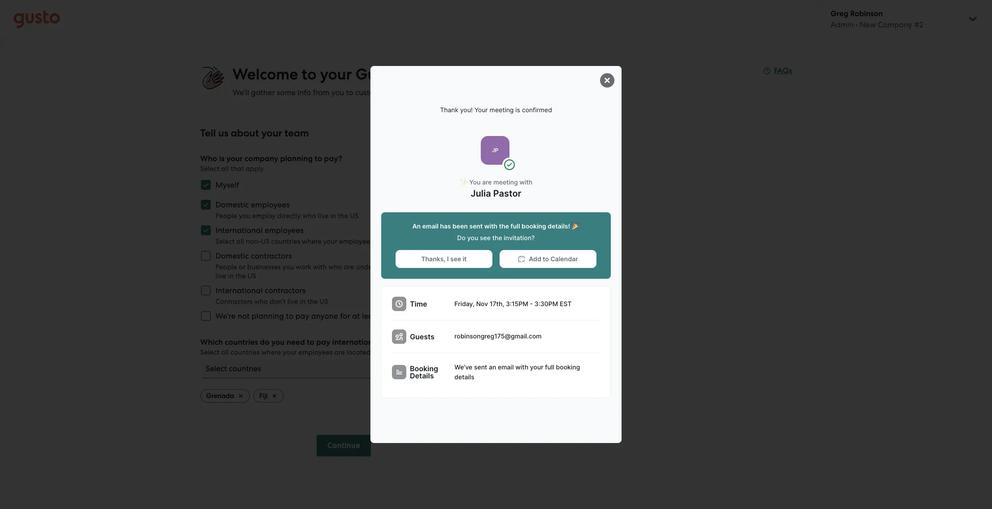 Task type: locate. For each thing, give the bounding box(es) containing it.
planning down contractors who don't live in the us
[[252, 312, 284, 320]]

1 vertical spatial live
[[216, 272, 226, 280]]

1 vertical spatial select
[[216, 237, 235, 246]]

1 vertical spatial the
[[236, 272, 246, 280]]

pay
[[296, 312, 310, 320], [317, 338, 331, 347]]

you right do
[[272, 338, 285, 347]]

are inside people or businesses you work with who are under contract for a specific project, who live in the us
[[344, 263, 355, 271]]

1 vertical spatial planning
[[252, 312, 284, 320]]

2 horizontal spatial in
[[331, 212, 336, 220]]

with
[[313, 263, 327, 271]]

employees up employ
[[251, 200, 290, 209]]

all inside who is your company planning to pay? select all that apply
[[221, 165, 229, 173]]

domestic down myself
[[216, 200, 249, 209]]

people left or
[[216, 263, 237, 271]]

select inside which countries do you need to pay international employees in? select all countries where your employees are located.
[[200, 348, 220, 356]]

0 horizontal spatial in
[[228, 272, 234, 280]]

to left 'pay?'
[[315, 154, 322, 163]]

international
[[216, 226, 263, 235], [216, 286, 263, 295]]

who
[[200, 154, 217, 163]]

fiji link
[[254, 389, 284, 403]]

all
[[221, 165, 229, 173], [237, 237, 244, 246], [221, 348, 229, 356]]

you left work
[[283, 263, 294, 271]]

us
[[350, 212, 359, 220], [261, 237, 270, 246], [248, 272, 256, 280], [320, 298, 328, 306]]

the up we're not planning to pay anyone for at least 3 months
[[308, 298, 318, 306]]

1 horizontal spatial pay
[[317, 338, 331, 347]]

international for international contractors
[[216, 286, 263, 295]]

0 vertical spatial the
[[338, 212, 349, 220]]

we're not planning to pay anyone for at least 3 months
[[216, 312, 415, 320]]

2 people from the top
[[216, 263, 237, 271]]

domestic
[[216, 200, 249, 209], [216, 251, 249, 260]]

are left "under"
[[344, 263, 355, 271]]

contractors who don't live in the us
[[216, 298, 328, 306]]

0 horizontal spatial where
[[262, 348, 281, 356]]

setup
[[410, 88, 430, 97]]

0 vertical spatial in
[[331, 212, 336, 220]]

the down or
[[236, 272, 246, 280]]

countries left do
[[225, 338, 258, 347]]

0 vertical spatial select
[[200, 165, 220, 173]]

1 vertical spatial international
[[216, 286, 263, 295]]

0 vertical spatial all
[[221, 165, 229, 173]]

people up international employees option
[[216, 212, 237, 220]]

faqs button
[[764, 66, 793, 76]]

people for domestic employees
[[216, 212, 237, 220]]

gusto
[[356, 65, 398, 83]]

0 vertical spatial contractors
[[251, 251, 292, 260]]

you down domestic employees
[[239, 212, 251, 220]]

all left non- on the top of the page
[[237, 237, 244, 246]]

directly
[[278, 212, 301, 220]]

contractors up don't
[[265, 286, 306, 295]]

continue button
[[317, 435, 371, 457]]

about
[[231, 127, 259, 139]]

which
[[200, 338, 223, 347]]

0 vertical spatial where
[[302, 237, 322, 246]]

planning
[[280, 154, 313, 163], [252, 312, 284, 320]]

international up contractors
[[216, 286, 263, 295]]

you right from
[[332, 88, 344, 97]]

2 international from the top
[[216, 286, 263, 295]]

your down the need
[[283, 348, 297, 356]]

in inside people or businesses you work with who are under contract for a specific project, who live in the us
[[228, 272, 234, 280]]

0 vertical spatial people
[[216, 212, 237, 220]]

0 horizontal spatial the
[[236, 272, 246, 280]]

where down do
[[262, 348, 281, 356]]

1 vertical spatial people
[[216, 263, 237, 271]]

all down the which
[[221, 348, 229, 356]]

your left team
[[262, 127, 282, 139]]

1 vertical spatial in
[[228, 272, 234, 280]]

are left located
[[375, 237, 386, 246]]

are down international
[[335, 348, 345, 356]]

your up that
[[227, 154, 243, 163]]

0 horizontal spatial for
[[340, 312, 351, 320]]

the up select all non-us countries where your employees are located
[[338, 212, 349, 220]]

us
[[218, 127, 229, 139]]

contractors up businesses
[[251, 251, 292, 260]]

select
[[200, 165, 220, 173], [216, 237, 235, 246], [200, 348, 220, 356]]

you
[[332, 88, 344, 97], [239, 212, 251, 220], [283, 263, 294, 271], [272, 338, 285, 347]]

for left "at"
[[340, 312, 351, 320]]

anyone
[[312, 312, 339, 320]]

1 people from the top
[[216, 212, 237, 220]]

international contractors
[[216, 286, 306, 295]]

businesses
[[247, 263, 281, 271]]

2 vertical spatial in
[[300, 298, 306, 306]]

specific
[[422, 263, 445, 271]]

customize
[[356, 88, 391, 97]]

1 vertical spatial all
[[237, 237, 244, 246]]

2 vertical spatial select
[[200, 348, 220, 356]]

select down the which
[[200, 348, 220, 356]]

1 vertical spatial are
[[344, 263, 355, 271]]

people inside people or businesses you work with who are under contract for a specific project, who live in the us
[[216, 263, 237, 271]]

who right directly
[[303, 212, 316, 220]]

1 vertical spatial where
[[262, 348, 281, 356]]

1 vertical spatial domestic
[[216, 251, 249, 260]]

in up select all non-us countries where your employees are located
[[331, 212, 336, 220]]

to
[[302, 65, 317, 83], [346, 88, 354, 97], [315, 154, 322, 163], [286, 312, 294, 320], [307, 338, 315, 347]]

in up we're not planning to pay anyone for at least 3 months
[[300, 298, 306, 306]]

are inside which countries do you need to pay international employees in? select all countries where your employees are located.
[[335, 348, 345, 356]]

live up select all non-us countries where your employees are located
[[318, 212, 329, 220]]

planning inside who is your company planning to pay? select all that apply
[[280, 154, 313, 163]]

employees down the need
[[299, 348, 333, 356]]

the
[[338, 212, 349, 220], [236, 272, 246, 280], [308, 298, 318, 306]]

planning down team
[[280, 154, 313, 163]]

your
[[320, 65, 352, 83], [392, 88, 408, 97], [262, 127, 282, 139], [227, 154, 243, 163], [324, 237, 338, 246], [283, 348, 297, 356]]

are
[[375, 237, 386, 246], [344, 263, 355, 271], [335, 348, 345, 356]]

live inside people or businesses you work with who are under contract for a specific project, who live in the us
[[216, 272, 226, 280]]

2 horizontal spatial live
[[318, 212, 329, 220]]

1 vertical spatial contractors
[[265, 286, 306, 295]]

1 vertical spatial pay
[[317, 338, 331, 347]]

international up non- on the top of the page
[[216, 226, 263, 235]]

1 international from the top
[[216, 226, 263, 235]]

people or businesses you work with who are under contract for a specific project, who live in the us
[[216, 263, 487, 280]]

need
[[287, 338, 305, 347]]

employees
[[251, 200, 290, 209], [265, 226, 304, 235], [339, 237, 373, 246], [382, 338, 421, 347], [299, 348, 333, 356]]

who
[[303, 212, 316, 220], [329, 263, 342, 271], [473, 263, 487, 271], [255, 298, 268, 306]]

in up contractors
[[228, 272, 234, 280]]

continue
[[328, 441, 360, 450]]

1 horizontal spatial for
[[405, 263, 414, 271]]

0 vertical spatial for
[[405, 263, 414, 271]]

select down 'who'
[[200, 165, 220, 173]]

where
[[302, 237, 322, 246], [262, 348, 281, 356]]

countries down people you employ directly who live in the us
[[271, 237, 301, 246]]

contractors
[[251, 251, 292, 260], [265, 286, 306, 295]]

pay left anyone
[[296, 312, 310, 320]]

people for domestic contractors
[[216, 263, 237, 271]]

who down international contractors
[[255, 298, 268, 306]]

select up domestic contractors checkbox
[[216, 237, 235, 246]]

Myself checkbox
[[196, 175, 216, 195]]

where inside which countries do you need to pay international employees in? select all countries where your employees are located.
[[262, 348, 281, 356]]

domestic up or
[[216, 251, 249, 260]]

experience.
[[431, 88, 472, 97]]

2 vertical spatial the
[[308, 298, 318, 306]]

0 vertical spatial planning
[[280, 154, 313, 163]]

account
[[402, 65, 458, 83]]

international
[[333, 338, 380, 347]]

international employees
[[216, 226, 304, 235]]

to inside which countries do you need to pay international employees in? select all countries where your employees are located.
[[307, 338, 315, 347]]

people
[[216, 212, 237, 220], [216, 263, 237, 271]]

do
[[260, 338, 270, 347]]

0 vertical spatial international
[[216, 226, 263, 235]]

in
[[331, 212, 336, 220], [228, 272, 234, 280], [300, 298, 306, 306]]

all down the is
[[221, 165, 229, 173]]

1 horizontal spatial in
[[300, 298, 306, 306]]

1 domestic from the top
[[216, 200, 249, 209]]

countries
[[271, 237, 301, 246], [225, 338, 258, 347], [231, 348, 260, 356]]

live right don't
[[288, 298, 299, 306]]

0 horizontal spatial pay
[[296, 312, 310, 320]]

your inside which countries do you need to pay international employees in? select all countries where your employees are located.
[[283, 348, 297, 356]]

to right the need
[[307, 338, 315, 347]]

domestic for domestic employees
[[216, 200, 249, 209]]

1 vertical spatial for
[[340, 312, 351, 320]]

countries down 'not' on the left bottom of page
[[231, 348, 260, 356]]

0 vertical spatial domestic
[[216, 200, 249, 209]]

2 vertical spatial live
[[288, 298, 299, 306]]

where up with
[[302, 237, 322, 246]]

2 vertical spatial all
[[221, 348, 229, 356]]

0 horizontal spatial live
[[216, 272, 226, 280]]

3
[[382, 312, 386, 320]]

select inside who is your company planning to pay? select all that apply
[[200, 165, 220, 173]]

live
[[318, 212, 329, 220], [216, 272, 226, 280], [288, 298, 299, 306]]

for left a
[[405, 263, 414, 271]]

in?
[[423, 338, 434, 347]]

grenada
[[206, 392, 234, 400]]

live up international contractors 'option'
[[216, 272, 226, 280]]

to down contractors who don't live in the us
[[286, 312, 294, 320]]

2 horizontal spatial the
[[338, 212, 349, 220]]

for
[[405, 263, 414, 271], [340, 312, 351, 320]]

2 domestic from the top
[[216, 251, 249, 260]]

1 horizontal spatial live
[[288, 298, 299, 306]]

select all non-us countries where your employees are located
[[216, 237, 412, 246]]

your up from
[[320, 65, 352, 83]]

who right with
[[329, 263, 342, 271]]

2 vertical spatial are
[[335, 348, 345, 356]]

apply
[[246, 165, 264, 173]]

employees up "under"
[[339, 237, 373, 246]]

2 vertical spatial countries
[[231, 348, 260, 356]]

pay down anyone
[[317, 338, 331, 347]]

0 vertical spatial countries
[[271, 237, 301, 246]]



Task type: describe. For each thing, give the bounding box(es) containing it.
some
[[277, 88, 296, 97]]

gather
[[251, 88, 275, 97]]

Domestic contractors checkbox
[[196, 246, 216, 266]]

home image
[[13, 10, 60, 28]]

0 vertical spatial pay
[[296, 312, 310, 320]]

for inside people or businesses you work with who are under contract for a specific project, who live in the us
[[405, 263, 414, 271]]

myself
[[216, 180, 239, 189]]

grenada link
[[200, 389, 250, 403]]

who right "project,"
[[473, 263, 487, 271]]

Domestic employees checkbox
[[196, 195, 216, 215]]

don't
[[270, 298, 286, 306]]

employ
[[252, 212, 276, 220]]

0 vertical spatial live
[[318, 212, 329, 220]]

to inside who is your company planning to pay? select all that apply
[[315, 154, 322, 163]]

contract
[[377, 263, 403, 271]]

employees down people you employ directly who live in the us
[[265, 226, 304, 235]]

or
[[239, 263, 246, 271]]

domestic contractors
[[216, 251, 292, 260]]

the inside people or businesses you work with who are under contract for a specific project, who live in the us
[[236, 272, 246, 280]]

people you employ directly who live in the us
[[216, 212, 359, 220]]

a
[[416, 263, 420, 271]]

your inside who is your company planning to pay? select all that apply
[[227, 154, 243, 163]]

from
[[313, 88, 330, 97]]

least
[[362, 312, 380, 320]]

us inside people or businesses you work with who are under contract for a specific project, who live in the us
[[248, 272, 256, 280]]

that
[[231, 165, 244, 173]]

We're not planning to pay anyone for at least 3 months checkbox
[[196, 306, 216, 326]]

welcome to your gusto account we'll gather some info from you to customize your setup experience.
[[233, 65, 472, 97]]

contractors
[[216, 298, 253, 306]]

1 horizontal spatial the
[[308, 298, 318, 306]]

company
[[245, 154, 279, 163]]

0 vertical spatial are
[[375, 237, 386, 246]]

who is your company planning to pay? select all that apply
[[200, 154, 343, 173]]

International employees checkbox
[[196, 220, 216, 240]]

is
[[219, 154, 225, 163]]

domestic employees
[[216, 200, 290, 209]]

to left customize
[[346, 88, 354, 97]]

domestic for domestic contractors
[[216, 251, 249, 260]]

welcome
[[233, 65, 298, 83]]

International contractors checkbox
[[196, 281, 216, 300]]

you inside which countries do you need to pay international employees in? select all countries where your employees are located.
[[272, 338, 285, 347]]

account menu element
[[820, 0, 979, 38]]

info
[[298, 88, 311, 97]]

faqs
[[775, 66, 793, 75]]

under
[[356, 263, 375, 271]]

pay inside which countries do you need to pay international employees in? select all countries where your employees are located.
[[317, 338, 331, 347]]

at
[[353, 312, 360, 320]]

employees down months
[[382, 338, 421, 347]]

international for international employees
[[216, 226, 263, 235]]

pay?
[[324, 154, 343, 163]]

to up info
[[302, 65, 317, 83]]

all inside which countries do you need to pay international employees in? select all countries where your employees are located.
[[221, 348, 229, 356]]

your up with
[[324, 237, 338, 246]]

you inside welcome to your gusto account we'll gather some info from you to customize your setup experience.
[[332, 88, 344, 97]]

contractors for international contractors
[[265, 286, 306, 295]]

1 horizontal spatial where
[[302, 237, 322, 246]]

project,
[[447, 263, 471, 271]]

located.
[[347, 348, 373, 356]]

fiji
[[259, 392, 268, 400]]

we'll
[[233, 88, 249, 97]]

located
[[387, 237, 412, 246]]

which countries do you need to pay international employees in? select all countries where your employees are located.
[[200, 338, 434, 356]]

months
[[388, 312, 415, 320]]

tell us about your team
[[200, 127, 309, 139]]

contractors for domestic contractors
[[251, 251, 292, 260]]

your left setup at the top of page
[[392, 88, 408, 97]]

team
[[285, 127, 309, 139]]

work
[[296, 263, 312, 271]]

not
[[238, 312, 250, 320]]

1 vertical spatial countries
[[225, 338, 258, 347]]

you inside people or businesses you work with who are under contract for a specific project, who live in the us
[[283, 263, 294, 271]]

non-
[[246, 237, 261, 246]]

we're
[[216, 312, 236, 320]]

tell
[[200, 127, 216, 139]]



Task type: vqa. For each thing, say whether or not it's contained in the screenshot.
reset
no



